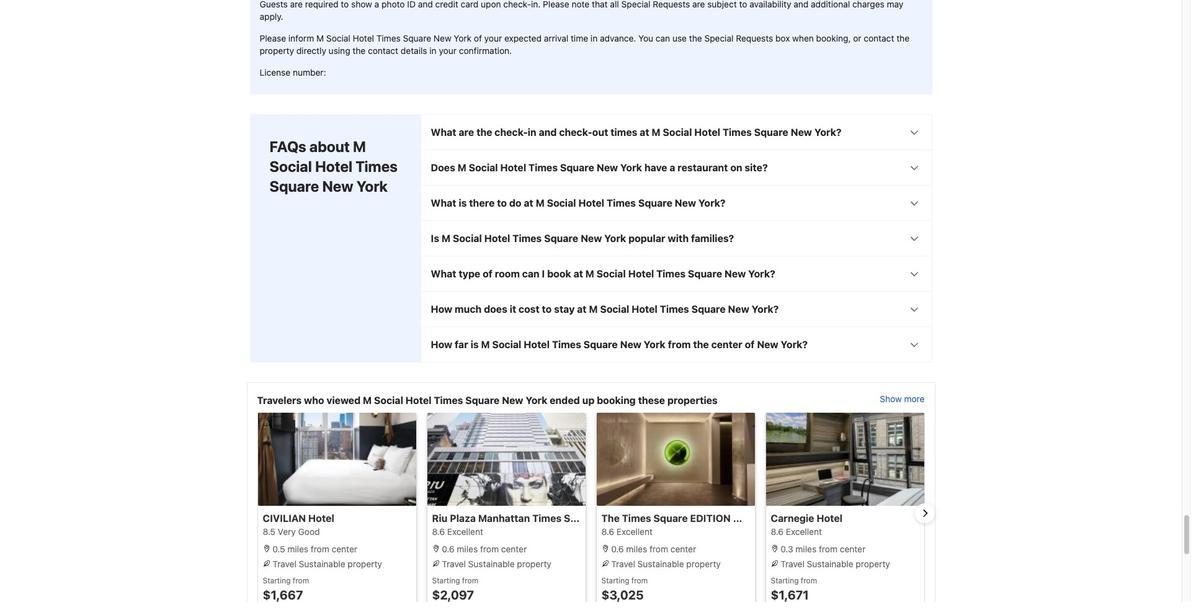 Task type: describe. For each thing, give the bounding box(es) containing it.
square inside 'dropdown button'
[[560, 162, 595, 173]]

guests
[[260, 0, 288, 9]]

how much does it cost to stay at m social hotel times square new york?
[[431, 303, 779, 314]]

m inside "dropdown button"
[[589, 303, 598, 314]]

restaurant
[[678, 162, 728, 173]]

m right book
[[586, 268, 595, 279]]

0.3 miles from center
[[779, 543, 866, 554]]

times inside please inform m social hotel times square new york of your expected arrival time in advance. you can use the special requests box when booking, or contact the property directly using the contact details in your confirmation.
[[377, 33, 401, 44]]

requests inside 'guests are required to show a photo id and credit card upon check-in. please note that all special requests are subject to availability and additional charges may apply.'
[[653, 0, 690, 9]]

m right times
[[652, 126, 661, 137]]

edition
[[691, 512, 731, 524]]

m inside 'dropdown button'
[[458, 162, 467, 173]]

center for $1,667
[[332, 543, 358, 554]]

to left show
[[341, 0, 349, 9]]

with
[[668, 232, 689, 244]]

that
[[592, 0, 608, 9]]

to inside how much does it cost to stay at m social hotel times square new york? "dropdown button"
[[542, 303, 552, 314]]

carnegie hotel 8.6 excellent
[[771, 512, 843, 537]]

new inside please inform m social hotel times square new york of your expected arrival time in advance. you can use the special requests box when booking, or contact the property directly using the contact details in your confirmation.
[[434, 33, 452, 44]]

square up site?
[[755, 126, 789, 137]]

cost
[[519, 303, 540, 314]]

square inside riu plaza manhattan times square 8.6 excellent
[[564, 512, 598, 524]]

times
[[611, 126, 638, 137]]

what type of room can i book at m social hotel times square new york?
[[431, 268, 776, 279]]

property for $1,667
[[348, 558, 382, 569]]

arrival
[[544, 33, 569, 44]]

how far is m social hotel times square new york from the center of new york?
[[431, 339, 808, 350]]

travel for $1,671
[[781, 558, 805, 569]]

social inside what type of room can i book at m social hotel times square new york? dropdown button
[[597, 268, 626, 279]]

new inside 'dropdown button'
[[597, 162, 618, 173]]

$2,097
[[432, 588, 474, 602]]

box
[[776, 33, 790, 44]]

do
[[510, 197, 522, 208]]

number:
[[293, 67, 326, 78]]

upon
[[481, 0, 501, 9]]

charges
[[853, 0, 885, 9]]

guests are required to show a photo id and credit card upon check-in. please note that all special requests are subject to availability and additional charges may apply.
[[260, 0, 904, 22]]

required
[[305, 0, 339, 9]]

miles for $3,025
[[627, 543, 648, 554]]

starting from $2,097
[[432, 576, 479, 602]]

time
[[571, 33, 589, 44]]

up
[[583, 394, 595, 406]]

availability
[[750, 0, 792, 9]]

york inside 'faqs about m social hotel times square new york'
[[357, 177, 388, 195]]

travelers who viewed m social hotel times square new york ended up booking these properties
[[257, 394, 718, 406]]

m right viewed
[[363, 394, 372, 406]]

much
[[455, 303, 482, 314]]

these
[[638, 394, 665, 406]]

0.6 for $3,025
[[612, 543, 624, 554]]

have
[[645, 162, 668, 173]]

hotel inside dropdown button
[[524, 339, 550, 350]]

social inside what is there to do at m social hotel times square new york? dropdown button
[[547, 197, 576, 208]]

center for $3,025
[[671, 543, 697, 554]]

york? inside "dropdown button"
[[752, 303, 779, 314]]

times inside 'dropdown button'
[[529, 162, 558, 173]]

a inside "does m social hotel times square new york have a restaurant on site?" 'dropdown button'
[[670, 162, 676, 173]]

special inside please inform m social hotel times square new york of your expected arrival time in advance. you can use the special requests box when booking, or contact the property directly using the contact details in your confirmation.
[[705, 33, 734, 44]]

subject
[[708, 0, 737, 9]]

confirmation.
[[459, 45, 512, 56]]

apply.
[[260, 11, 283, 22]]

region containing $1,667
[[247, 412, 935, 602]]

m right is
[[442, 232, 451, 244]]

0 horizontal spatial your
[[439, 45, 457, 56]]

when
[[793, 33, 814, 44]]

social right viewed
[[374, 394, 403, 406]]

property inside please inform m social hotel times square new york of your expected arrival time in advance. you can use the special requests box when booking, or contact the property directly using the contact details in your confirmation.
[[260, 45, 294, 56]]

requests inside please inform m social hotel times square new york of your expected arrival time in advance. you can use the special requests box when booking, or contact the property directly using the contact details in your confirmation.
[[736, 33, 774, 44]]

starting from $1,671
[[771, 576, 818, 602]]

0 vertical spatial contact
[[864, 33, 895, 44]]

sustainable for $1,671
[[807, 558, 854, 569]]

hotel inside "dropdown button"
[[632, 303, 658, 314]]

please inform m social hotel times square new york of your expected arrival time in advance. you can use the special requests box when booking, or contact the property directly using the contact details in your confirmation.
[[260, 33, 910, 56]]

york inside please inform m social hotel times square new york of your expected arrival time in advance. you can use the special requests box when booking, or contact the property directly using the contact details in your confirmation.
[[454, 33, 472, 44]]

show more link
[[880, 393, 925, 408]]

what for what type of room can i book at m social hotel times square new york?
[[431, 268, 457, 279]]

credit
[[435, 0, 459, 9]]

square up book
[[544, 232, 579, 244]]

who
[[304, 394, 324, 406]]

manhattan
[[478, 512, 530, 524]]

is inside dropdown button
[[459, 197, 467, 208]]

hotel inside 'faqs about m social hotel times square new york'
[[315, 157, 353, 175]]

hotel inside 'dropdown button'
[[501, 162, 527, 173]]

1 vertical spatial in
[[430, 45, 437, 56]]

2 horizontal spatial are
[[693, 0, 705, 9]]

square down have
[[639, 197, 673, 208]]

travel sustainable property for $1,667
[[270, 558, 382, 569]]

from inside starting from $1,667
[[293, 576, 309, 585]]

8.6 excellent inside carnegie hotel 8.6 excellent
[[771, 526, 822, 537]]

travel for $2,097
[[442, 558, 466, 569]]

special inside 'guests are required to show a photo id and credit card upon check-in. please note that all special requests are subject to availability and additional charges may apply.'
[[622, 0, 651, 9]]

2 horizontal spatial and
[[794, 0, 809, 9]]

social inside "does m social hotel times square new york have a restaurant on site?" 'dropdown button'
[[469, 162, 498, 173]]

travel sustainable property for $1,671
[[779, 558, 891, 569]]

in.
[[531, 0, 541, 9]]

families?
[[691, 232, 734, 244]]

from down the times square edition new york 8.6 excellent
[[650, 543, 669, 554]]

show
[[880, 393, 902, 404]]

social inside is m social hotel times square new york popular with families? dropdown button
[[453, 232, 482, 244]]

are for and
[[290, 0, 303, 9]]

from inside starting from $2,097
[[462, 576, 479, 585]]

the times square edition new york 8.6 excellent
[[602, 512, 779, 537]]

m inside dropdown button
[[481, 339, 490, 350]]

of inside dropdown button
[[745, 339, 755, 350]]

new inside "dropdown button"
[[728, 303, 750, 314]]

show more
[[880, 393, 925, 404]]

travelers
[[257, 394, 302, 406]]

far
[[455, 339, 469, 350]]

times inside the times square edition new york 8.6 excellent
[[622, 512, 652, 524]]

use
[[673, 33, 687, 44]]

times inside "dropdown button"
[[660, 303, 689, 314]]

type
[[459, 268, 481, 279]]

is
[[431, 232, 440, 244]]

0 vertical spatial your
[[485, 33, 502, 44]]

out
[[593, 126, 609, 137]]

and inside dropdown button
[[539, 126, 557, 137]]

inform
[[289, 33, 314, 44]]

what type of room can i book at m social hotel times square new york? button
[[421, 256, 932, 291]]

all
[[610, 0, 619, 9]]

property for $3,025
[[687, 558, 721, 569]]

room
[[495, 268, 520, 279]]

0.6 miles from center for $2,097
[[440, 543, 527, 554]]

0 horizontal spatial and
[[418, 0, 433, 9]]

book
[[548, 268, 572, 279]]

the inside dropdown button
[[694, 339, 709, 350]]

does
[[431, 162, 456, 173]]

how much does it cost to stay at m social hotel times square new york? button
[[421, 291, 932, 326]]

additional
[[811, 0, 851, 9]]

0.6 for $2,097
[[442, 543, 455, 554]]

0.5 miles from center
[[270, 543, 358, 554]]

civilian hotel 8.5 very good
[[263, 512, 334, 537]]

from down carnegie hotel 8.6 excellent
[[819, 543, 838, 554]]

starting from $3,025
[[602, 576, 648, 602]]

m right "do"
[[536, 197, 545, 208]]

using
[[329, 45, 350, 56]]

check- inside 'guests are required to show a photo id and credit card upon check-in. please note that all special requests are subject to availability and additional charges may apply.'
[[504, 0, 531, 9]]

does m social hotel times square new york have a restaurant on site? button
[[421, 150, 932, 185]]

license number:
[[260, 67, 326, 78]]

may
[[887, 0, 904, 9]]



Task type: vqa. For each thing, say whether or not it's contained in the screenshot.
economy
no



Task type: locate. For each thing, give the bounding box(es) containing it.
new inside the times square edition new york 8.6 excellent
[[733, 512, 755, 524]]

carnegie
[[771, 512, 815, 524]]

property down the times square edition new york 8.6 excellent
[[687, 558, 721, 569]]

is m social hotel times square new york popular with families?
[[431, 232, 734, 244]]

you
[[639, 33, 654, 44]]

0 horizontal spatial a
[[375, 0, 379, 9]]

1 vertical spatial requests
[[736, 33, 774, 44]]

0 horizontal spatial contact
[[368, 45, 399, 56]]

social inside 'what are the check-in and check-out times at m social hotel times square new york?' dropdown button
[[663, 126, 692, 137]]

0 vertical spatial is
[[459, 197, 467, 208]]

starting up $1,667
[[263, 576, 291, 585]]

0 horizontal spatial of
[[474, 33, 482, 44]]

1 8.6 excellent from the left
[[432, 526, 484, 537]]

1 horizontal spatial can
[[656, 33, 671, 44]]

1 vertical spatial contact
[[368, 45, 399, 56]]

0.6 miles from center
[[440, 543, 527, 554], [609, 543, 697, 554]]

2 horizontal spatial 8.6 excellent
[[771, 526, 822, 537]]

starting up the $1,671
[[771, 576, 799, 585]]

1 horizontal spatial a
[[670, 162, 676, 173]]

civilian
[[263, 512, 306, 524]]

viewed
[[327, 394, 361, 406]]

m right does
[[458, 162, 467, 173]]

1 vertical spatial special
[[705, 33, 734, 44]]

on
[[731, 162, 743, 173]]

social down it
[[492, 339, 522, 350]]

social up there
[[469, 162, 498, 173]]

from inside starting from $1,671
[[801, 576, 818, 585]]

m inside please inform m social hotel times square new york of your expected arrival time in advance. you can use the special requests box when booking, or contact the property directly using the contact details in your confirmation.
[[317, 33, 324, 44]]

york? inside dropdown button
[[781, 339, 808, 350]]

miles right 0.3
[[796, 543, 817, 554]]

center inside dropdown button
[[712, 339, 743, 350]]

social up how much does it cost to stay at m social hotel times square new york?
[[597, 268, 626, 279]]

special down subject
[[705, 33, 734, 44]]

square down what type of room can i book at m social hotel times square new york? dropdown button
[[692, 303, 726, 314]]

0 vertical spatial a
[[375, 0, 379, 9]]

accordion control element
[[421, 114, 933, 362]]

0 horizontal spatial is
[[459, 197, 467, 208]]

4 travel from the left
[[781, 558, 805, 569]]

can left use
[[656, 33, 671, 44]]

york inside 'dropdown button'
[[621, 162, 642, 173]]

1 horizontal spatial 8.6 excellent
[[602, 526, 653, 537]]

of inside dropdown button
[[483, 268, 493, 279]]

there
[[469, 197, 495, 208]]

sustainable down 0.5 miles from center
[[299, 558, 346, 569]]

property up 'license'
[[260, 45, 294, 56]]

social up "does m social hotel times square new york have a restaurant on site?" 'dropdown button'
[[663, 126, 692, 137]]

travel sustainable property for $3,025
[[609, 558, 721, 569]]

from up the $1,671
[[801, 576, 818, 585]]

travel for $1,667
[[273, 558, 297, 569]]

1 horizontal spatial is
[[471, 339, 479, 350]]

m
[[317, 33, 324, 44], [652, 126, 661, 137], [353, 137, 366, 155], [458, 162, 467, 173], [536, 197, 545, 208], [442, 232, 451, 244], [586, 268, 595, 279], [589, 303, 598, 314], [481, 339, 490, 350], [363, 394, 372, 406]]

m up directly
[[317, 33, 324, 44]]

travel sustainable property down 0.3 miles from center
[[779, 558, 891, 569]]

is inside dropdown button
[[471, 339, 479, 350]]

3 miles from the left
[[627, 543, 648, 554]]

to inside what is there to do at m social hotel times square new york? dropdown button
[[497, 197, 507, 208]]

m right about
[[353, 137, 366, 155]]

how inside "dropdown button"
[[431, 303, 453, 314]]

center
[[712, 339, 743, 350], [332, 543, 358, 554], [501, 543, 527, 554], [671, 543, 697, 554], [840, 543, 866, 554]]

travel sustainable property for $2,097
[[440, 558, 552, 569]]

card
[[461, 0, 479, 9]]

property
[[260, 45, 294, 56], [348, 558, 382, 569], [517, 558, 552, 569], [687, 558, 721, 569], [856, 558, 891, 569]]

what is there to do at m social hotel times square new york? button
[[421, 185, 932, 220]]

can
[[656, 33, 671, 44], [523, 268, 540, 279]]

m inside 'faqs about m social hotel times square new york'
[[353, 137, 366, 155]]

0.6 miles from center for $3,025
[[609, 543, 697, 554]]

1 starting from the left
[[263, 576, 291, 585]]

travel sustainable property down 0.5 miles from center
[[270, 558, 382, 569]]

sustainable up starting from $2,097
[[468, 558, 515, 569]]

travel sustainable property down riu plaza manhattan times square 8.6 excellent
[[440, 558, 552, 569]]

starting for $3,025
[[602, 576, 630, 585]]

1 travel from the left
[[273, 558, 297, 569]]

booking
[[597, 394, 636, 406]]

from down good
[[311, 543, 330, 554]]

is left there
[[459, 197, 467, 208]]

1 0.6 from the left
[[442, 543, 455, 554]]

center for $2,097
[[501, 543, 527, 554]]

from inside 'starting from $3,025'
[[632, 576, 648, 585]]

0 horizontal spatial are
[[290, 0, 303, 9]]

1 horizontal spatial requests
[[736, 33, 774, 44]]

2 miles from the left
[[457, 543, 478, 554]]

property down 0.3 miles from center
[[856, 558, 891, 569]]

what is there to do at m social hotel times square new york?
[[431, 197, 726, 208]]

is right far
[[471, 339, 479, 350]]

center down the times square edition new york 8.6 excellent
[[671, 543, 697, 554]]

$1,667
[[263, 588, 303, 602]]

at right times
[[640, 126, 650, 137]]

social up using
[[326, 33, 351, 44]]

contact right or
[[864, 33, 895, 44]]

4 miles from the left
[[796, 543, 817, 554]]

8.6 excellent inside the times square edition new york 8.6 excellent
[[602, 526, 653, 537]]

times inside 'faqs about m social hotel times square new york'
[[356, 157, 398, 175]]

miles down plaza
[[457, 543, 478, 554]]

2 8.6 excellent from the left
[[602, 526, 653, 537]]

1 what from the top
[[431, 126, 457, 137]]

york inside dropdown button
[[605, 232, 627, 244]]

note
[[572, 0, 590, 9]]

1 horizontal spatial in
[[528, 126, 537, 137]]

1 horizontal spatial 0.6
[[612, 543, 624, 554]]

1 horizontal spatial 0.6 miles from center
[[609, 543, 697, 554]]

1 vertical spatial is
[[471, 339, 479, 350]]

8.6 excellent down 'the'
[[602, 526, 653, 537]]

square inside "dropdown button"
[[692, 303, 726, 314]]

3 travel from the left
[[612, 558, 636, 569]]

your up confirmation.
[[485, 33, 502, 44]]

0 vertical spatial please
[[543, 0, 570, 9]]

properties
[[668, 394, 718, 406]]

what are the check-in and check-out times at m social hotel times square new york?
[[431, 126, 842, 137]]

8.6 excellent inside riu plaza manhattan times square 8.6 excellent
[[432, 526, 484, 537]]

0 horizontal spatial 0.6
[[442, 543, 455, 554]]

0 horizontal spatial requests
[[653, 0, 690, 9]]

0 vertical spatial can
[[656, 33, 671, 44]]

social inside 'faqs about m social hotel times square new york'
[[270, 157, 312, 175]]

sustainable for $3,025
[[638, 558, 684, 569]]

1 0.6 miles from center from the left
[[440, 543, 527, 554]]

social up is m social hotel times square new york popular with families?
[[547, 197, 576, 208]]

2 horizontal spatial of
[[745, 339, 755, 350]]

starting
[[263, 576, 291, 585], [432, 576, 460, 585], [602, 576, 630, 585], [771, 576, 799, 585]]

travel sustainable property down the times square edition new york 8.6 excellent
[[609, 558, 721, 569]]

starting from $1,667
[[263, 576, 309, 602]]

what for what is there to do at m social hotel times square new york?
[[431, 197, 457, 208]]

hotel
[[353, 33, 374, 44], [695, 126, 721, 137], [315, 157, 353, 175], [501, 162, 527, 173], [579, 197, 605, 208], [485, 232, 511, 244], [629, 268, 654, 279], [632, 303, 658, 314], [524, 339, 550, 350], [406, 394, 432, 406], [309, 512, 334, 524], [817, 512, 843, 524]]

0.6
[[442, 543, 455, 554], [612, 543, 624, 554]]

how for how much does it cost to stay at m social hotel times square new york?
[[431, 303, 453, 314]]

travel down 0.3
[[781, 558, 805, 569]]

can inside please inform m social hotel times square new york of your expected arrival time in advance. you can use the special requests box when booking, or contact the property directly using the contact details in your confirmation.
[[656, 33, 671, 44]]

m right far
[[481, 339, 490, 350]]

ended
[[550, 394, 580, 406]]

from down manhattan
[[480, 543, 499, 554]]

4 starting from the left
[[771, 576, 799, 585]]

0.3
[[781, 543, 794, 554]]

square inside please inform m social hotel times square new york of your expected arrival time in advance. you can use the special requests box when booking, or contact the property directly using the contact details in your confirmation.
[[403, 33, 431, 44]]

what down does
[[431, 197, 457, 208]]

region
[[247, 412, 935, 602]]

starting inside starting from $1,671
[[771, 576, 799, 585]]

the
[[602, 512, 620, 524]]

social inside please inform m social hotel times square new york of your expected arrival time in advance. you can use the special requests box when booking, or contact the property directly using the contact details in your confirmation.
[[326, 33, 351, 44]]

a inside 'guests are required to show a photo id and credit card upon check-in. please note that all special requests are subject to availability and additional charges may apply.'
[[375, 0, 379, 9]]

2 starting from the left
[[432, 576, 460, 585]]

1 horizontal spatial and
[[539, 126, 557, 137]]

advance.
[[600, 33, 636, 44]]

starting inside starting from $1,667
[[263, 576, 291, 585]]

does
[[484, 303, 508, 314]]

2 how from the top
[[431, 339, 453, 350]]

and
[[418, 0, 433, 9], [794, 0, 809, 9], [539, 126, 557, 137]]

2 vertical spatial in
[[528, 126, 537, 137]]

how inside dropdown button
[[431, 339, 453, 350]]

1 how from the top
[[431, 303, 453, 314]]

york
[[454, 33, 472, 44], [621, 162, 642, 173], [357, 177, 388, 195], [605, 232, 627, 244], [644, 339, 666, 350], [526, 394, 548, 406], [757, 512, 779, 524]]

miles for $2,097
[[457, 543, 478, 554]]

property for $1,671
[[856, 558, 891, 569]]

3 sustainable from the left
[[638, 558, 684, 569]]

1 vertical spatial your
[[439, 45, 457, 56]]

1 sustainable from the left
[[299, 558, 346, 569]]

sustainable up 'starting from $3,025'
[[638, 558, 684, 569]]

0 horizontal spatial special
[[622, 0, 651, 9]]

1 horizontal spatial please
[[543, 0, 570, 9]]

3 8.6 excellent from the left
[[771, 526, 822, 537]]

popular
[[629, 232, 666, 244]]

from down how much does it cost to stay at m social hotel times square new york? "dropdown button"
[[668, 339, 691, 350]]

2 sustainable from the left
[[468, 558, 515, 569]]

are for times
[[459, 126, 474, 137]]

plaza
[[450, 512, 476, 524]]

center down carnegie hotel 8.6 excellent
[[840, 543, 866, 554]]

square down far
[[466, 394, 500, 406]]

0 horizontal spatial 0.6 miles from center
[[440, 543, 527, 554]]

are
[[290, 0, 303, 9], [693, 0, 705, 9], [459, 126, 474, 137]]

2 what from the top
[[431, 197, 457, 208]]

york inside the times square edition new york 8.6 excellent
[[757, 512, 779, 524]]

does m social hotel times square new york have a restaurant on site?
[[431, 162, 768, 173]]

1 horizontal spatial are
[[459, 126, 474, 137]]

travel for $3,025
[[612, 558, 636, 569]]

0.6 miles from center down the times square edition new york 8.6 excellent
[[609, 543, 697, 554]]

from inside dropdown button
[[668, 339, 691, 350]]

your right details at left top
[[439, 45, 457, 56]]

york inside dropdown button
[[644, 339, 666, 350]]

starting for $1,667
[[263, 576, 291, 585]]

property down riu plaza manhattan times square 8.6 excellent
[[517, 558, 552, 569]]

2 travel sustainable property from the left
[[440, 558, 552, 569]]

0 vertical spatial of
[[474, 33, 482, 44]]

8.6 excellent down plaza
[[432, 526, 484, 537]]

0 horizontal spatial 8.6 excellent
[[432, 526, 484, 537]]

2 vertical spatial what
[[431, 268, 457, 279]]

1 vertical spatial a
[[670, 162, 676, 173]]

from up $2,097
[[462, 576, 479, 585]]

contact left details at left top
[[368, 45, 399, 56]]

center down how much does it cost to stay at m social hotel times square new york? "dropdown button"
[[712, 339, 743, 350]]

social up how far is m social hotel times square new york from the center of new york?
[[600, 303, 630, 314]]

square
[[403, 33, 431, 44], [755, 126, 789, 137], [560, 162, 595, 173], [270, 177, 319, 195], [639, 197, 673, 208], [544, 232, 579, 244], [688, 268, 723, 279], [692, 303, 726, 314], [584, 339, 618, 350], [466, 394, 500, 406], [564, 512, 598, 524], [654, 512, 688, 524]]

and right id in the top left of the page
[[418, 0, 433, 9]]

1 vertical spatial what
[[431, 197, 457, 208]]

a right show
[[375, 0, 379, 9]]

square inside the times square edition new york 8.6 excellent
[[654, 512, 688, 524]]

york?
[[815, 126, 842, 137], [699, 197, 726, 208], [749, 268, 776, 279], [752, 303, 779, 314], [781, 339, 808, 350]]

1 horizontal spatial of
[[483, 268, 493, 279]]

special right the all at the top right of page
[[622, 0, 651, 9]]

1 miles from the left
[[288, 543, 309, 554]]

at
[[640, 126, 650, 137], [524, 197, 534, 208], [574, 268, 583, 279], [577, 303, 587, 314]]

sustainable for $1,667
[[299, 558, 346, 569]]

riu
[[432, 512, 448, 524]]

social down faqs
[[270, 157, 312, 175]]

in inside dropdown button
[[528, 126, 537, 137]]

hotel inside carnegie hotel 8.6 excellent
[[817, 512, 843, 524]]

it
[[510, 303, 517, 314]]

good
[[298, 526, 320, 537]]

or
[[854, 33, 862, 44]]

center down civilian hotel 8.5 very good
[[332, 543, 358, 554]]

to left "stay"
[[542, 303, 552, 314]]

are inside dropdown button
[[459, 126, 474, 137]]

2 0.6 miles from center from the left
[[609, 543, 697, 554]]

faqs
[[270, 137, 306, 155]]

1 horizontal spatial your
[[485, 33, 502, 44]]

miles
[[288, 543, 309, 554], [457, 543, 478, 554], [627, 543, 648, 554], [796, 543, 817, 554]]

square inside dropdown button
[[584, 339, 618, 350]]

hotel inside civilian hotel 8.5 very good
[[309, 512, 334, 524]]

8.6 excellent down carnegie
[[771, 526, 822, 537]]

hotel inside please inform m social hotel times square new york of your expected arrival time in advance. you can use the special requests box when booking, or contact the property directly using the contact details in your confirmation.
[[353, 33, 374, 44]]

1 travel sustainable property from the left
[[270, 558, 382, 569]]

1 vertical spatial how
[[431, 339, 453, 350]]

what for what are the check-in and check-out times at m social hotel times square new york?
[[431, 126, 457, 137]]

requests left box
[[736, 33, 774, 44]]

2 horizontal spatial in
[[591, 33, 598, 44]]

new inside 'faqs about m social hotel times square new york'
[[322, 177, 354, 195]]

at right "do"
[[524, 197, 534, 208]]

times inside dropdown button
[[552, 339, 582, 350]]

starting inside starting from $2,097
[[432, 576, 460, 585]]

starting inside 'starting from $3,025'
[[602, 576, 630, 585]]

travel
[[273, 558, 297, 569], [442, 558, 466, 569], [612, 558, 636, 569], [781, 558, 805, 569]]

at right book
[[574, 268, 583, 279]]

travel up 'starting from $3,025'
[[612, 558, 636, 569]]

special
[[622, 0, 651, 9], [705, 33, 734, 44]]

booking,
[[817, 33, 851, 44]]

photo
[[382, 0, 405, 9]]

1 vertical spatial please
[[260, 33, 286, 44]]

to left "do"
[[497, 197, 507, 208]]

requests
[[653, 0, 690, 9], [736, 33, 774, 44]]

0 vertical spatial what
[[431, 126, 457, 137]]

is m social hotel times square new york popular with families? button
[[421, 221, 932, 255]]

at inside "dropdown button"
[[577, 303, 587, 314]]

please right in.
[[543, 0, 570, 9]]

and left out
[[539, 126, 557, 137]]

license
[[260, 67, 291, 78]]

property down 0.5 miles from center
[[348, 558, 382, 569]]

4 travel sustainable property from the left
[[779, 558, 891, 569]]

what left type
[[431, 268, 457, 279]]

square up 'what is there to do at m social hotel times square new york?'
[[560, 162, 595, 173]]

what up does
[[431, 126, 457, 137]]

miles up 'starting from $3,025'
[[627, 543, 648, 554]]

times
[[377, 33, 401, 44], [723, 126, 752, 137], [356, 157, 398, 175], [529, 162, 558, 173], [607, 197, 636, 208], [513, 232, 542, 244], [657, 268, 686, 279], [660, 303, 689, 314], [552, 339, 582, 350], [434, 394, 463, 406], [533, 512, 562, 524], [622, 512, 652, 524]]

how left far
[[431, 339, 453, 350]]

what
[[431, 126, 457, 137], [431, 197, 457, 208], [431, 268, 457, 279]]

0 horizontal spatial in
[[430, 45, 437, 56]]

3 what from the top
[[431, 268, 457, 279]]

0 vertical spatial requests
[[653, 0, 690, 9]]

center for $1,671
[[840, 543, 866, 554]]

square inside 'faqs about m social hotel times square new york'
[[270, 177, 319, 195]]

how for how far is m social hotel times square new york from the center of new york?
[[431, 339, 453, 350]]

$1,671
[[771, 588, 809, 602]]

of inside please inform m social hotel times square new york of your expected arrival time in advance. you can use the special requests box when booking, or contact the property directly using the contact details in your confirmation.
[[474, 33, 482, 44]]

at right "stay"
[[577, 303, 587, 314]]

i
[[542, 268, 545, 279]]

square left 'the'
[[564, 512, 598, 524]]

more
[[905, 393, 925, 404]]

0 vertical spatial special
[[622, 0, 651, 9]]

please inside 'guests are required to show a photo id and credit card upon check-in. please note that all special requests are subject to availability and additional charges may apply.'
[[543, 0, 570, 9]]

center down riu plaza manhattan times square 8.6 excellent
[[501, 543, 527, 554]]

from
[[668, 339, 691, 350], [311, 543, 330, 554], [480, 543, 499, 554], [650, 543, 669, 554], [819, 543, 838, 554], [293, 576, 309, 585], [462, 576, 479, 585], [632, 576, 648, 585], [801, 576, 818, 585]]

riu plaza manhattan times square 8.6 excellent
[[432, 512, 598, 537]]

starting for $1,671
[[771, 576, 799, 585]]

2 0.6 from the left
[[612, 543, 624, 554]]

a right have
[[670, 162, 676, 173]]

1 vertical spatial can
[[523, 268, 540, 279]]

0.5
[[273, 543, 285, 554]]

and left additional
[[794, 0, 809, 9]]

miles for $1,671
[[796, 543, 817, 554]]

square up details at left top
[[403, 33, 431, 44]]

1 vertical spatial of
[[483, 268, 493, 279]]

starting up $2,097
[[432, 576, 460, 585]]

please down apply.
[[260, 33, 286, 44]]

social inside 'how far is m social hotel times square new york from the center of new york?' dropdown button
[[492, 339, 522, 350]]

expected
[[505, 33, 542, 44]]

travel down 0.5
[[273, 558, 297, 569]]

please inside please inform m social hotel times square new york of your expected arrival time in advance. you can use the special requests box when booking, or contact the property directly using the contact details in your confirmation.
[[260, 33, 286, 44]]

2 travel from the left
[[442, 558, 466, 569]]

faqs about m social hotel times square new york
[[270, 137, 398, 195]]

from up $1,667
[[293, 576, 309, 585]]

0 horizontal spatial can
[[523, 268, 540, 279]]

sustainable for $2,097
[[468, 558, 515, 569]]

miles right 0.5
[[288, 543, 309, 554]]

4 sustainable from the left
[[807, 558, 854, 569]]

0.6 down riu at bottom
[[442, 543, 455, 554]]

your
[[485, 33, 502, 44], [439, 45, 457, 56]]

0 vertical spatial how
[[431, 303, 453, 314]]

to right subject
[[740, 0, 748, 9]]

can inside dropdown button
[[523, 268, 540, 279]]

the inside dropdown button
[[477, 126, 493, 137]]

starting for $2,097
[[432, 576, 460, 585]]

0 vertical spatial in
[[591, 33, 598, 44]]

how far is m social hotel times square new york from the center of new york? button
[[421, 327, 932, 362]]

of
[[474, 33, 482, 44], [483, 268, 493, 279], [745, 339, 755, 350]]

social right is
[[453, 232, 482, 244]]

times inside riu plaza manhattan times square 8.6 excellent
[[533, 512, 562, 524]]

miles for $1,667
[[288, 543, 309, 554]]

1 horizontal spatial contact
[[864, 33, 895, 44]]

2 vertical spatial of
[[745, 339, 755, 350]]

0.6 down 'the'
[[612, 543, 624, 554]]

social inside how much does it cost to stay at m social hotel times square new york? "dropdown button"
[[600, 303, 630, 314]]

what are the check-in and check-out times at m social hotel times square new york? button
[[421, 115, 932, 149]]

3 starting from the left
[[602, 576, 630, 585]]

square down families?
[[688, 268, 723, 279]]

about
[[310, 137, 350, 155]]

0.6 miles from center down plaza
[[440, 543, 527, 554]]

property for $2,097
[[517, 558, 552, 569]]

3 travel sustainable property from the left
[[609, 558, 721, 569]]

8.5 very
[[263, 526, 296, 537]]

the
[[690, 33, 702, 44], [897, 33, 910, 44], [353, 45, 366, 56], [477, 126, 493, 137], [694, 339, 709, 350]]

0 horizontal spatial please
[[260, 33, 286, 44]]

sustainable down 0.3 miles from center
[[807, 558, 854, 569]]

1 horizontal spatial special
[[705, 33, 734, 44]]

square down faqs
[[270, 177, 319, 195]]

stay
[[554, 303, 575, 314]]

m right "stay"
[[589, 303, 598, 314]]

directly
[[297, 45, 326, 56]]

starting up the $3,025
[[602, 576, 630, 585]]

sustainable
[[299, 558, 346, 569], [468, 558, 515, 569], [638, 558, 684, 569], [807, 558, 854, 569]]



